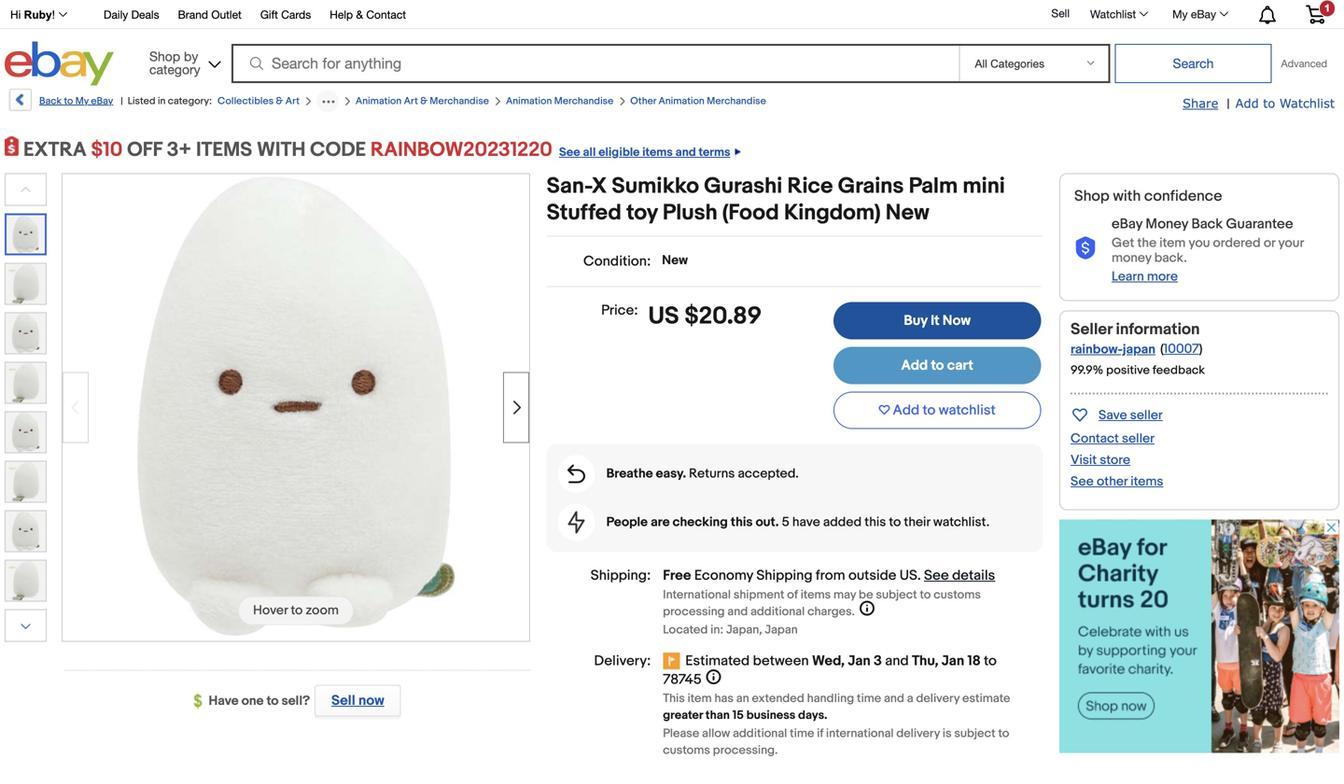 Task type: describe. For each thing, give the bounding box(es) containing it.
eligible
[[599, 145, 640, 160]]

items for international shipment of items may be subject to customs processing and additional charges.
[[801, 588, 831, 602]]

$20.89
[[685, 302, 762, 331]]

collectibles & art link
[[218, 95, 300, 107]]

0 horizontal spatial back
[[39, 95, 62, 107]]

share | add to watchlist
[[1183, 96, 1335, 112]]

& for collectibles
[[276, 95, 283, 107]]

watchlist inside share | add to watchlist
[[1280, 96, 1335, 110]]

0 vertical spatial delivery
[[916, 691, 960, 706]]

other
[[1097, 474, 1128, 490]]

get
[[1112, 235, 1135, 251]]

condition:
[[583, 253, 651, 270]]

positive
[[1106, 363, 1150, 378]]

ruby
[[24, 8, 52, 21]]

sell now link
[[310, 685, 401, 717]]

ebay inside ebay money back guarantee get the item you ordered or your money back. learn more
[[1112, 216, 1143, 232]]

daily deals link
[[104, 5, 159, 26]]

have
[[792, 514, 820, 530]]

3 merchandise from the left
[[707, 95, 766, 107]]

all
[[583, 145, 596, 160]]

picture 6 of 12 image
[[6, 462, 46, 502]]

dollar sign image
[[194, 694, 209, 709]]

other
[[630, 95, 656, 107]]

wed,
[[812, 653, 845, 669]]

estimated between wed, jan 3 and thu, jan 18 to 78745
[[663, 653, 997, 688]]

watchlist inside account navigation
[[1090, 7, 1136, 21]]

days.
[[798, 708, 828, 723]]

daily deals
[[104, 8, 159, 21]]

with
[[257, 138, 306, 162]]

to inside share | add to watchlist
[[1263, 96, 1276, 110]]

3
[[874, 653, 882, 669]]

seller
[[1071, 320, 1113, 339]]

(food
[[723, 200, 779, 226]]

share
[[1183, 96, 1219, 110]]

1 vertical spatial new
[[662, 253, 688, 268]]

!
[[52, 8, 55, 21]]

international
[[663, 588, 731, 602]]

added
[[823, 514, 862, 530]]

now
[[943, 312, 971, 329]]

seller for save
[[1130, 407, 1163, 423]]

and inside international shipment of items may be subject to customs processing and additional charges.
[[728, 605, 748, 619]]

animation merchandise link
[[506, 95, 614, 107]]

contact inside 'link'
[[366, 8, 406, 21]]

to inside estimated between wed, jan 3 and thu, jan 18 to 78745
[[984, 653, 997, 669]]

1 art from the left
[[285, 95, 300, 107]]

shop for shop by category
[[149, 49, 180, 64]]

10007
[[1164, 341, 1199, 357]]

shipment
[[734, 588, 785, 602]]

japan
[[1123, 342, 1156, 358]]

2 jan from the left
[[942, 653, 965, 669]]

add inside share | add to watchlist
[[1236, 96, 1259, 110]]

picture 5 of 12 image
[[6, 412, 46, 452]]

to inside international shipment of items may be subject to customs processing and additional charges.
[[920, 588, 931, 602]]

breathe easy. returns accepted.
[[606, 466, 799, 482]]

add to cart link
[[834, 347, 1041, 384]]

buy it now
[[904, 312, 971, 329]]

free
[[663, 567, 691, 584]]

collectibles & art
[[218, 95, 300, 107]]

between
[[753, 653, 809, 669]]

1 jan from the left
[[848, 653, 871, 669]]

Search for anything text field
[[234, 46, 956, 81]]

x
[[592, 173, 607, 200]]

this item has an extended handling time and a delivery estimate greater than 15 business days. please allow additional time if international delivery is subject to customs processing.
[[663, 691, 1011, 758]]

price:
[[601, 302, 638, 319]]

animation for animation merchandise
[[506, 95, 552, 107]]

advanced link
[[1272, 45, 1337, 82]]

returns
[[689, 466, 735, 482]]

see all eligible items and terms
[[559, 145, 731, 160]]

listed
[[128, 95, 155, 107]]

people are checking this out. 5 have added this to their watchlist.
[[606, 514, 990, 530]]

are
[[651, 514, 670, 530]]

shop for shop with confidence
[[1075, 187, 1110, 205]]

contact seller visit store see other items
[[1071, 431, 1164, 490]]

gift cards
[[260, 8, 311, 21]]

have
[[209, 693, 239, 709]]

help & contact
[[330, 8, 406, 21]]

charges.
[[808, 605, 855, 619]]

1 this from the left
[[731, 514, 753, 530]]

deals
[[131, 8, 159, 21]]

items for see all eligible items and terms
[[643, 145, 673, 160]]

1 merchandise from the left
[[430, 95, 489, 107]]

subject inside international shipment of items may be subject to customs processing and additional charges.
[[876, 588, 917, 602]]

rainbow20231220
[[371, 138, 553, 162]]

located in: japan, japan
[[663, 623, 798, 637]]

picture 4 of 12 image
[[6, 363, 46, 403]]

brand outlet link
[[178, 5, 242, 26]]

add to watchlist
[[893, 402, 996, 419]]

1 horizontal spatial us
[[900, 567, 918, 584]]

to inside button
[[923, 402, 936, 419]]

handling
[[807, 691, 854, 706]]

you
[[1189, 235, 1210, 251]]

buy it now link
[[834, 302, 1041, 339]]

2 horizontal spatial &
[[420, 95, 428, 107]]

to left their
[[889, 514, 901, 530]]

contact seller link
[[1071, 431, 1155, 447]]

ebay inside the back to my ebay link
[[91, 95, 113, 107]]

none submit inside the shop by category banner
[[1115, 44, 1272, 83]]

with details__icon image for breathe easy.
[[568, 465, 585, 483]]

may
[[834, 588, 856, 602]]

more
[[1147, 269, 1178, 285]]

3 animation from the left
[[659, 95, 705, 107]]

have one to sell?
[[209, 693, 310, 709]]

seller for contact
[[1122, 431, 1155, 447]]

to left cart
[[931, 357, 944, 374]]

to inside "this item has an extended handling time and a delivery estimate greater than 15 business days. please allow additional time if international delivery is subject to customs processing."
[[998, 726, 1010, 741]]

& for help
[[356, 8, 363, 21]]

mini
[[963, 173, 1005, 200]]

add to cart
[[901, 357, 974, 374]]

feedback
[[1153, 363, 1205, 378]]

see all eligible items and terms link
[[553, 138, 741, 162]]

and left terms
[[676, 145, 696, 160]]

picture 8 of 12 image
[[6, 561, 46, 601]]

category
[[149, 62, 200, 77]]

2 merchandise from the left
[[554, 95, 614, 107]]

information
[[1116, 320, 1200, 339]]

(
[[1161, 341, 1164, 357]]

advertisement region
[[1060, 520, 1340, 753]]

picture 3 of 12 image
[[6, 313, 46, 353]]

extra $10 off 3+ items with code rainbow20231220
[[23, 138, 553, 162]]

allow
[[702, 726, 730, 741]]

0 horizontal spatial |
[[121, 95, 123, 107]]

other animation merchandise
[[630, 95, 766, 107]]

sumikko
[[612, 173, 699, 200]]

estimate
[[963, 691, 1011, 706]]

save seller button
[[1071, 404, 1163, 425]]

brand outlet
[[178, 8, 242, 21]]

back to my ebay link
[[7, 89, 113, 118]]



Task type: vqa. For each thing, say whether or not it's contained in the screenshot.
'Blue'
no



Task type: locate. For each thing, give the bounding box(es) containing it.
account navigation
[[0, 0, 1340, 29]]

1 vertical spatial contact
[[1071, 431, 1119, 447]]

see other items link
[[1071, 474, 1164, 490]]

my up extra
[[75, 95, 89, 107]]

seller inside contact seller visit store see other items
[[1122, 431, 1155, 447]]

2 horizontal spatial ebay
[[1191, 7, 1217, 21]]

0 vertical spatial seller
[[1130, 407, 1163, 423]]

back.
[[1155, 250, 1187, 266]]

ordered
[[1213, 235, 1261, 251]]

code
[[310, 138, 366, 162]]

1 animation from the left
[[356, 95, 402, 107]]

item
[[1160, 235, 1186, 251], [688, 691, 712, 706]]

outside
[[849, 567, 897, 584]]

items inside contact seller visit store see other items
[[1131, 474, 1164, 490]]

2 art from the left
[[404, 95, 418, 107]]

| inside share | add to watchlist
[[1227, 96, 1230, 112]]

$10
[[91, 138, 123, 162]]

0 horizontal spatial merchandise
[[430, 95, 489, 107]]

jan left 3
[[848, 653, 871, 669]]

2 vertical spatial with details__icon image
[[568, 511, 585, 534]]

1 horizontal spatial |
[[1227, 96, 1230, 112]]

customs inside "this item has an extended handling time and a delivery estimate greater than 15 business days. please allow additional time if international delivery is subject to customs processing."
[[663, 743, 710, 758]]

2 horizontal spatial merchandise
[[707, 95, 766, 107]]

with details__icon image left people at the bottom left of the page
[[568, 511, 585, 534]]

1 horizontal spatial ebay
[[1112, 216, 1143, 232]]

art up rainbow20231220
[[404, 95, 418, 107]]

0 vertical spatial watchlist
[[1090, 7, 1136, 21]]

watchlist
[[939, 402, 996, 419]]

or
[[1264, 235, 1276, 251]]

us $20.89 main content
[[547, 173, 1043, 759]]

additional up japan at the right bottom
[[751, 605, 805, 619]]

delivery right a
[[916, 691, 960, 706]]

0 vertical spatial shop
[[149, 49, 180, 64]]

shop left with
[[1075, 187, 1110, 205]]

animation for animation art & merchandise
[[356, 95, 402, 107]]

0 horizontal spatial see
[[559, 145, 580, 160]]

see down visit
[[1071, 474, 1094, 490]]

1 vertical spatial shop
[[1075, 187, 1110, 205]]

ebay inside my ebay link
[[1191, 7, 1217, 21]]

and inside "this item has an extended handling time and a delivery estimate greater than 15 business days. please allow additional time if international delivery is subject to customs processing."
[[884, 691, 905, 706]]

shop inside shop by category
[[149, 49, 180, 64]]

international
[[826, 726, 894, 741]]

contact inside contact seller visit store see other items
[[1071, 431, 1119, 447]]

to left watchlist at right bottom
[[923, 402, 936, 419]]

1 vertical spatial with details__icon image
[[568, 465, 585, 483]]

us right price:
[[648, 302, 679, 331]]

1 vertical spatial back
[[1192, 216, 1223, 232]]

item inside ebay money back guarantee get the item you ordered or your money back. learn more
[[1160, 235, 1186, 251]]

0 horizontal spatial new
[[662, 253, 688, 268]]

0 vertical spatial additional
[[751, 605, 805, 619]]

ebay up get
[[1112, 216, 1143, 232]]

gift
[[260, 8, 278, 21]]

see inside contact seller visit store see other items
[[1071, 474, 1094, 490]]

0 horizontal spatial my
[[75, 95, 89, 107]]

customs down see details link
[[934, 588, 981, 602]]

& right collectibles
[[276, 95, 283, 107]]

add to watchlist link
[[1236, 95, 1335, 112]]

0 vertical spatial subject
[[876, 588, 917, 602]]

brand
[[178, 8, 208, 21]]

1 horizontal spatial contact
[[1071, 431, 1119, 447]]

with details__icon image
[[1075, 237, 1097, 260], [568, 465, 585, 483], [568, 511, 585, 534]]

animation down search for anything text box
[[506, 95, 552, 107]]

sell left now
[[331, 692, 355, 709]]

1 horizontal spatial see
[[924, 567, 949, 584]]

sell inside account navigation
[[1052, 7, 1070, 20]]

delivery left is
[[897, 726, 940, 741]]

0 vertical spatial with details__icon image
[[1075, 237, 1097, 260]]

animation up code
[[356, 95, 402, 107]]

0 vertical spatial customs
[[934, 588, 981, 602]]

merchandise up rainbow20231220
[[430, 95, 489, 107]]

animation
[[356, 95, 402, 107], [506, 95, 552, 107], [659, 95, 705, 107]]

2 vertical spatial ebay
[[1112, 216, 1143, 232]]

0 horizontal spatial animation
[[356, 95, 402, 107]]

1 horizontal spatial this
[[865, 514, 886, 530]]

to down advanced link
[[1263, 96, 1276, 110]]

it
[[931, 312, 940, 329]]

animation right other
[[659, 95, 705, 107]]

hi ruby !
[[10, 8, 55, 21]]

watchlist
[[1090, 7, 1136, 21], [1280, 96, 1335, 110]]

1 vertical spatial items
[[1131, 474, 1164, 490]]

my inside my ebay link
[[1173, 7, 1188, 21]]

to right 18
[[984, 653, 997, 669]]

animation art & merchandise link
[[356, 95, 489, 107]]

add for add to watchlist
[[893, 402, 920, 419]]

japan
[[765, 623, 798, 637]]

my inside the back to my ebay link
[[75, 95, 89, 107]]

seller inside button
[[1130, 407, 1163, 423]]

1 horizontal spatial sell
[[1052, 7, 1070, 20]]

1 vertical spatial delivery
[[897, 726, 940, 741]]

0 vertical spatial new
[[886, 200, 930, 226]]

items up "charges."
[[801, 588, 831, 602]]

animation merchandise
[[506, 95, 614, 107]]

money
[[1112, 250, 1152, 266]]

customs inside international shipment of items may be subject to customs processing and additional charges.
[[934, 588, 981, 602]]

shipping
[[757, 567, 813, 584]]

0 horizontal spatial us
[[648, 302, 679, 331]]

rice
[[787, 173, 833, 200]]

& inside 'link'
[[356, 8, 363, 21]]

0 vertical spatial add
[[1236, 96, 1259, 110]]

with details__icon image left breathe
[[568, 465, 585, 483]]

plush
[[663, 200, 718, 226]]

1 horizontal spatial jan
[[942, 653, 965, 669]]

None submit
[[1115, 44, 1272, 83]]

item down 'money'
[[1160, 235, 1186, 251]]

0 horizontal spatial jan
[[848, 653, 871, 669]]

this right "added"
[[865, 514, 886, 530]]

subject
[[876, 588, 917, 602], [955, 726, 996, 741]]

ebay
[[1191, 7, 1217, 21], [91, 95, 113, 107], [1112, 216, 1143, 232]]

0 horizontal spatial watchlist
[[1090, 7, 1136, 21]]

picture 7 of 12 image
[[6, 511, 46, 551]]

merchandise down search for anything text box
[[554, 95, 614, 107]]

2 horizontal spatial animation
[[659, 95, 705, 107]]

this
[[663, 691, 685, 706]]

0 vertical spatial ebay
[[1191, 7, 1217, 21]]

1 vertical spatial subject
[[955, 726, 996, 741]]

subject right is
[[955, 726, 996, 741]]

of
[[787, 588, 798, 602]]

store
[[1100, 452, 1131, 468]]

0 vertical spatial my
[[1173, 7, 1188, 21]]

learn more link
[[1112, 269, 1178, 285]]

please
[[663, 726, 700, 741]]

sell inside sell now 'link'
[[331, 692, 355, 709]]

watchlist down advanced link
[[1280, 96, 1335, 110]]

1 horizontal spatial back
[[1192, 216, 1223, 232]]

& right help
[[356, 8, 363, 21]]

item inside "this item has an extended handling time and a delivery estimate greater than 15 business days. please allow additional time if international delivery is subject to customs processing."
[[688, 691, 712, 706]]

san-
[[547, 173, 592, 200]]

and inside estimated between wed, jan 3 and thu, jan 18 to 78745
[[885, 653, 909, 669]]

&
[[356, 8, 363, 21], [276, 95, 283, 107], [420, 95, 428, 107]]

sell for sell
[[1052, 7, 1070, 20]]

their
[[904, 514, 931, 530]]

back inside ebay money back guarantee get the item you ordered or your money back. learn more
[[1192, 216, 1223, 232]]

1 horizontal spatial art
[[404, 95, 418, 107]]

1 horizontal spatial item
[[1160, 235, 1186, 251]]

daily
[[104, 8, 128, 21]]

back up extra
[[39, 95, 62, 107]]

time left if in the bottom right of the page
[[790, 726, 814, 741]]

back up you
[[1192, 216, 1223, 232]]

0 vertical spatial us
[[648, 302, 679, 331]]

1 horizontal spatial new
[[886, 200, 930, 226]]

jan left 18
[[942, 653, 965, 669]]

0 horizontal spatial items
[[643, 145, 673, 160]]

us $20.89
[[648, 302, 762, 331]]

| left listed
[[121, 95, 123, 107]]

merchandise up terms
[[707, 95, 766, 107]]

1 horizontal spatial shop
[[1075, 187, 1110, 205]]

add for add to cart
[[901, 357, 928, 374]]

1 vertical spatial item
[[688, 691, 712, 706]]

and up japan,
[[728, 605, 748, 619]]

additional inside international shipment of items may be subject to customs processing and additional charges.
[[751, 605, 805, 619]]

san-x sumikko gurashi rice grains palm mini stuffed toy plush (food kingdom) new - picture 1 of 12 image
[[63, 172, 529, 639]]

breathe
[[606, 466, 653, 482]]

0 horizontal spatial contact
[[366, 8, 406, 21]]

| right share button
[[1227, 96, 1230, 112]]

0 horizontal spatial art
[[285, 95, 300, 107]]

sell left watchlist link
[[1052, 7, 1070, 20]]

0 horizontal spatial customs
[[663, 743, 710, 758]]

shop left by
[[149, 49, 180, 64]]

with details__icon image left get
[[1075, 237, 1097, 260]]

contact up visit store link
[[1071, 431, 1119, 447]]

0 vertical spatial item
[[1160, 235, 1186, 251]]

cart
[[947, 357, 974, 374]]

1 vertical spatial sell
[[331, 692, 355, 709]]

ebay left listed
[[91, 95, 113, 107]]

items inside see all eligible items and terms link
[[643, 145, 673, 160]]

with details__icon image for people are checking this out.
[[568, 511, 585, 534]]

2 horizontal spatial see
[[1071, 474, 1094, 490]]

my ebay link
[[1162, 3, 1237, 25]]

sell?
[[282, 693, 310, 709]]

1 horizontal spatial items
[[801, 588, 831, 602]]

shop with confidence
[[1075, 187, 1223, 205]]

1 vertical spatial my
[[75, 95, 89, 107]]

0 horizontal spatial subject
[[876, 588, 917, 602]]

0 horizontal spatial ebay
[[91, 95, 113, 107]]

1 horizontal spatial merchandise
[[554, 95, 614, 107]]

items inside international shipment of items may be subject to customs processing and additional charges.
[[801, 588, 831, 602]]

add down buy
[[901, 357, 928, 374]]

additional inside "this item has an extended handling time and a delivery estimate greater than 15 business days. please allow additional time if international delivery is subject to customs processing."
[[733, 726, 787, 741]]

grains
[[838, 173, 904, 200]]

0 horizontal spatial sell
[[331, 692, 355, 709]]

see left the all
[[559, 145, 580, 160]]

2 this from the left
[[865, 514, 886, 530]]

0 vertical spatial items
[[643, 145, 673, 160]]

0 horizontal spatial time
[[790, 726, 814, 741]]

money
[[1146, 216, 1189, 232]]

1 vertical spatial time
[[790, 726, 814, 741]]

1 vertical spatial additional
[[733, 726, 787, 741]]

free economy shipping from outside us . see details
[[663, 567, 995, 584]]

2 horizontal spatial items
[[1131, 474, 1164, 490]]

watchlist right sell link
[[1090, 7, 1136, 21]]

and right 3
[[885, 653, 909, 669]]

ebay money back guarantee get the item you ordered or your money back. learn more
[[1112, 216, 1304, 285]]

seller down save seller
[[1122, 431, 1155, 447]]

help
[[330, 8, 353, 21]]

add inside button
[[893, 402, 920, 419]]

0 horizontal spatial this
[[731, 514, 753, 530]]

1 horizontal spatial subject
[[955, 726, 996, 741]]

1 horizontal spatial &
[[356, 8, 363, 21]]

1 horizontal spatial time
[[857, 691, 882, 706]]

new inside san-x sumikko gurashi rice grains palm mini stuffed toy plush (food kingdom) new
[[886, 200, 930, 226]]

checking
[[673, 514, 728, 530]]

1 vertical spatial see
[[1071, 474, 1094, 490]]

1 vertical spatial ebay
[[91, 95, 113, 107]]

to down estimate
[[998, 726, 1010, 741]]

0 vertical spatial time
[[857, 691, 882, 706]]

hi
[[10, 8, 21, 21]]

1 vertical spatial customs
[[663, 743, 710, 758]]

see right . on the right bottom of the page
[[924, 567, 949, 584]]

1 vertical spatial add
[[901, 357, 928, 374]]

15
[[733, 708, 744, 723]]

estimated
[[686, 653, 750, 669]]

delivery alert flag image
[[663, 653, 686, 671]]

0 horizontal spatial item
[[688, 691, 712, 706]]

by
[[184, 49, 198, 64]]

confidence
[[1145, 187, 1223, 205]]

1 vertical spatial watchlist
[[1280, 96, 1335, 110]]

than
[[706, 708, 730, 723]]

0 vertical spatial back
[[39, 95, 62, 107]]

cards
[[281, 8, 311, 21]]

2 vertical spatial see
[[924, 567, 949, 584]]

us
[[648, 302, 679, 331], [900, 567, 918, 584]]

my
[[1173, 7, 1188, 21], [75, 95, 89, 107]]

2 animation from the left
[[506, 95, 552, 107]]

5
[[782, 514, 790, 530]]

advanced
[[1281, 57, 1328, 70]]

us right the outside
[[900, 567, 918, 584]]

this left the out. on the right bottom of the page
[[731, 514, 753, 530]]

0 horizontal spatial &
[[276, 95, 283, 107]]

subject inside "this item has an extended handling time and a delivery estimate greater than 15 business days. please allow additional time if international delivery is subject to customs processing."
[[955, 726, 996, 741]]

78745
[[663, 671, 702, 688]]

1 horizontal spatial watchlist
[[1280, 96, 1335, 110]]

time up international
[[857, 691, 882, 706]]

and
[[676, 145, 696, 160], [728, 605, 748, 619], [885, 653, 909, 669], [884, 691, 905, 706]]

item up greater
[[688, 691, 712, 706]]

details
[[952, 567, 995, 584]]

1
[[1325, 2, 1330, 14]]

customs down please
[[663, 743, 710, 758]]

2 vertical spatial items
[[801, 588, 831, 602]]

contact right help
[[366, 8, 406, 21]]

sell link
[[1043, 7, 1078, 20]]

watchlist link
[[1080, 3, 1157, 25]]

kingdom)
[[784, 200, 881, 226]]

additional
[[751, 605, 805, 619], [733, 726, 787, 741]]

additional down business
[[733, 726, 787, 741]]

to right one
[[267, 693, 279, 709]]

to down . on the right bottom of the page
[[920, 588, 931, 602]]

save seller
[[1099, 407, 1163, 423]]

1 vertical spatial seller
[[1122, 431, 1155, 447]]

ebay right watchlist link
[[1191, 7, 1217, 21]]

outlet
[[211, 8, 242, 21]]

2 vertical spatial add
[[893, 402, 920, 419]]

buy
[[904, 312, 928, 329]]

seller right save
[[1130, 407, 1163, 423]]

items right other
[[1131, 474, 1164, 490]]

0 vertical spatial contact
[[366, 8, 406, 21]]

1 vertical spatial us
[[900, 567, 918, 584]]

picture 2 of 12 image
[[6, 264, 46, 304]]

and left a
[[884, 691, 905, 706]]

0 vertical spatial sell
[[1052, 7, 1070, 20]]

new
[[886, 200, 930, 226], [662, 253, 688, 268]]

has
[[715, 691, 734, 706]]

10007 link
[[1164, 341, 1199, 357]]

0 vertical spatial see
[[559, 145, 580, 160]]

my right watchlist link
[[1173, 7, 1188, 21]]

1 horizontal spatial customs
[[934, 588, 981, 602]]

& up rainbow20231220
[[420, 95, 428, 107]]

see inside us $20.89 main content
[[924, 567, 949, 584]]

seller
[[1130, 407, 1163, 423], [1122, 431, 1155, 447]]

subject right the be
[[876, 588, 917, 602]]

with details__icon image for ebay money back guarantee
[[1075, 237, 1097, 260]]

to up extra
[[64, 95, 73, 107]]

items up "sumikko"
[[643, 145, 673, 160]]

new right kingdom)
[[886, 200, 930, 226]]

rainbow-
[[1071, 342, 1123, 358]]

picture 1 of 12 image
[[7, 215, 45, 253]]

0 horizontal spatial shop
[[149, 49, 180, 64]]

1 horizontal spatial my
[[1173, 7, 1188, 21]]

animation art & merchandise
[[356, 95, 489, 107]]

shop by category banner
[[0, 0, 1340, 91]]

sell for sell now
[[331, 692, 355, 709]]

art right collectibles
[[285, 95, 300, 107]]

99.9%
[[1071, 363, 1104, 378]]

1 horizontal spatial animation
[[506, 95, 552, 107]]

new down plush
[[662, 253, 688, 268]]

add down add to cart link
[[893, 402, 920, 419]]

add to watchlist button
[[834, 392, 1041, 429]]

watchlist.
[[933, 514, 990, 530]]

add right the share
[[1236, 96, 1259, 110]]

see details link
[[924, 567, 995, 584]]



